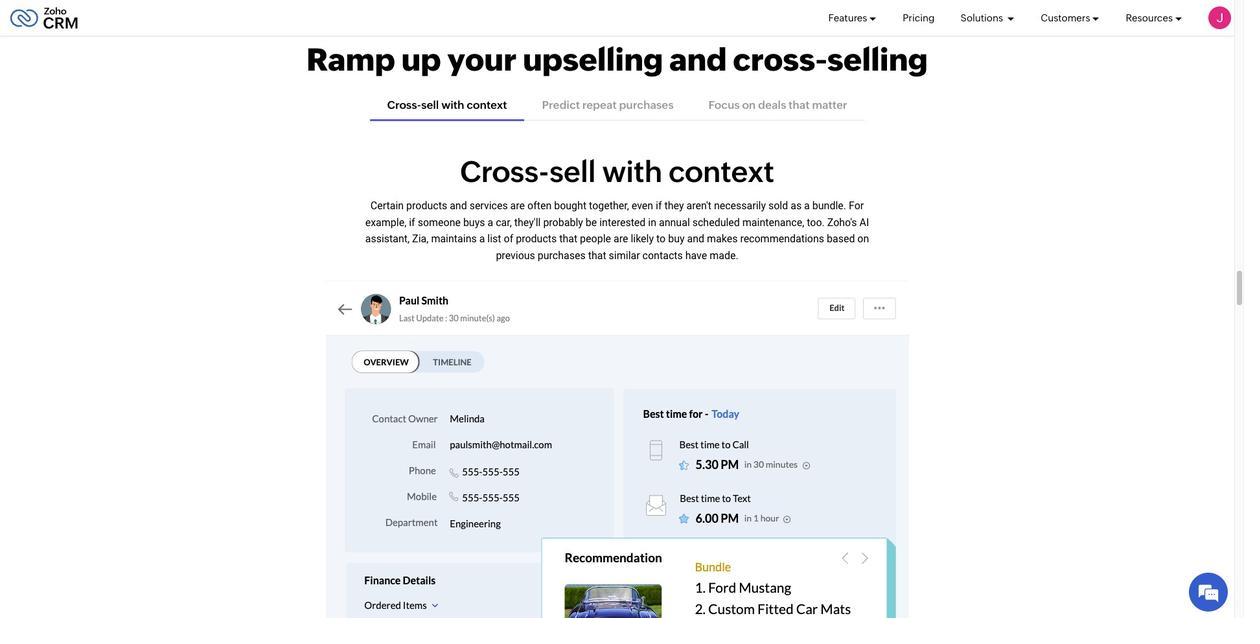 Task type: locate. For each thing, give the bounding box(es) containing it.
cross-
[[387, 98, 421, 111], [460, 155, 549, 188]]

products
[[406, 200, 447, 212], [516, 233, 557, 245]]

and up buys
[[450, 200, 467, 212]]

0 vertical spatial and
[[670, 41, 727, 78]]

1 horizontal spatial purchases
[[619, 98, 674, 111]]

context
[[467, 98, 507, 111], [669, 155, 775, 188]]

purchases right repeat
[[619, 98, 674, 111]]

purchases
[[619, 98, 674, 111], [538, 249, 586, 262]]

assistant,
[[365, 233, 410, 245]]

1 horizontal spatial cross-
[[460, 155, 549, 188]]

maintains
[[431, 233, 477, 245]]

sell down up
[[421, 98, 439, 111]]

0 vertical spatial cross-sell with context
[[387, 98, 507, 111]]

2 horizontal spatial that
[[789, 98, 810, 111]]

and up have
[[687, 233, 705, 245]]

1 horizontal spatial if
[[656, 200, 662, 212]]

1 horizontal spatial on
[[858, 233, 869, 245]]

are down interested
[[614, 233, 628, 245]]

bundle.
[[813, 200, 846, 212]]

recommendations
[[740, 233, 824, 245]]

0 horizontal spatial purchases
[[538, 249, 586, 262]]

on
[[742, 98, 756, 111], [858, 233, 869, 245]]

0 vertical spatial a
[[804, 200, 810, 212]]

that
[[789, 98, 810, 111], [559, 233, 578, 245], [588, 249, 606, 262]]

that down people
[[588, 249, 606, 262]]

cross- down up
[[387, 98, 421, 111]]

ramp
[[307, 41, 395, 78]]

0 vertical spatial are
[[510, 200, 525, 212]]

if left they
[[656, 200, 662, 212]]

they
[[665, 200, 684, 212]]

0 horizontal spatial on
[[742, 98, 756, 111]]

zoho crm logo image
[[10, 4, 78, 32]]

are
[[510, 200, 525, 212], [614, 233, 628, 245]]

aren't
[[687, 200, 712, 212]]

probably
[[543, 216, 583, 229]]

if up zia,
[[409, 216, 415, 229]]

cross-sell with context up "together,"
[[460, 155, 775, 188]]

cross-sell with context down up
[[387, 98, 507, 111]]

pricing
[[903, 12, 935, 23]]

resources
[[1126, 12, 1173, 23]]

often
[[528, 200, 552, 212]]

1 horizontal spatial with
[[602, 155, 662, 188]]

0 vertical spatial purchases
[[619, 98, 674, 111]]

0 horizontal spatial cross-
[[387, 98, 421, 111]]

sell
[[421, 98, 439, 111], [549, 155, 596, 188]]

context for predict repeat purchases
[[467, 98, 507, 111]]

previous
[[496, 249, 535, 262]]

0 vertical spatial with
[[441, 98, 464, 111]]

context up the necessarily
[[669, 155, 775, 188]]

0 horizontal spatial are
[[510, 200, 525, 212]]

0 horizontal spatial if
[[409, 216, 415, 229]]

cross- up the 'services'
[[460, 155, 549, 188]]

predict
[[542, 98, 580, 111]]

maintenance,
[[743, 216, 805, 229]]

1 vertical spatial and
[[450, 200, 467, 212]]

products up someone
[[406, 200, 447, 212]]

a left car,
[[488, 216, 493, 229]]

1 vertical spatial with
[[602, 155, 662, 188]]

0 horizontal spatial that
[[559, 233, 578, 245]]

example,
[[365, 216, 407, 229]]

predict repeat purchases
[[542, 98, 674, 111]]

on left 'deals'
[[742, 98, 756, 111]]

get ai based recommendations image
[[326, 280, 909, 618]]

similar
[[609, 249, 640, 262]]

zoho's
[[828, 216, 857, 229]]

2 horizontal spatial a
[[804, 200, 810, 212]]

matter
[[812, 98, 847, 111]]

that right 'deals'
[[789, 98, 810, 111]]

context down your
[[467, 98, 507, 111]]

they'll
[[514, 216, 541, 229]]

1 vertical spatial that
[[559, 233, 578, 245]]

features link
[[829, 0, 877, 36]]

with for repeat
[[441, 98, 464, 111]]

1 horizontal spatial sell
[[549, 155, 596, 188]]

repeat
[[582, 98, 617, 111]]

bought
[[554, 200, 587, 212]]

1 vertical spatial cross-
[[460, 155, 549, 188]]

car,
[[496, 216, 512, 229]]

if
[[656, 200, 662, 212], [409, 216, 415, 229]]

a
[[804, 200, 810, 212], [488, 216, 493, 229], [479, 233, 485, 245]]

0 horizontal spatial context
[[467, 98, 507, 111]]

0 horizontal spatial with
[[441, 98, 464, 111]]

based
[[827, 233, 855, 245]]

0 horizontal spatial a
[[479, 233, 485, 245]]

likely
[[631, 233, 654, 245]]

1 vertical spatial context
[[669, 155, 775, 188]]

1 vertical spatial cross-sell with context
[[460, 155, 775, 188]]

1 horizontal spatial context
[[669, 155, 775, 188]]

1 vertical spatial are
[[614, 233, 628, 245]]

0 horizontal spatial sell
[[421, 98, 439, 111]]

sell for repeat
[[421, 98, 439, 111]]

with down your
[[441, 98, 464, 111]]

james peterson image
[[1209, 6, 1231, 29]]

deals
[[758, 98, 786, 111]]

and up 'focus'
[[670, 41, 727, 78]]

pricing link
[[903, 0, 935, 36]]

with
[[441, 98, 464, 111], [602, 155, 662, 188]]

of
[[504, 233, 513, 245]]

0 vertical spatial cross-
[[387, 98, 421, 111]]

sold
[[769, 200, 788, 212]]

1 horizontal spatial products
[[516, 233, 557, 245]]

products down they'll on the top of the page
[[516, 233, 557, 245]]

with up "even"
[[602, 155, 662, 188]]

that down probably
[[559, 233, 578, 245]]

ramp up your upselling and cross-selling
[[307, 41, 928, 78]]

on inside the 'certain products and services are often bought together, even if they aren't necessarily sold as a bundle. for example, if someone buys a car, they'll probably be interested in annual scheduled maintenance, too. zoho's ai assistant, zia, maintains a list of products that people are likely to buy and makes recommendations based on previous purchases that similar contacts have made.'
[[858, 233, 869, 245]]

buy
[[668, 233, 685, 245]]

0 vertical spatial context
[[467, 98, 507, 111]]

necessarily
[[714, 200, 766, 212]]

1 vertical spatial products
[[516, 233, 557, 245]]

a left list at the left
[[479, 233, 485, 245]]

your
[[447, 41, 517, 78]]

on down ai on the top right of the page
[[858, 233, 869, 245]]

2 vertical spatial a
[[479, 233, 485, 245]]

1 vertical spatial on
[[858, 233, 869, 245]]

0 vertical spatial sell
[[421, 98, 439, 111]]

1 vertical spatial purchases
[[538, 249, 586, 262]]

resources link
[[1126, 0, 1183, 36]]

cross-sell with context
[[387, 98, 507, 111], [460, 155, 775, 188]]

a right as
[[804, 200, 810, 212]]

and
[[670, 41, 727, 78], [450, 200, 467, 212], [687, 233, 705, 245]]

purchases down probably
[[538, 249, 586, 262]]

2 vertical spatial that
[[588, 249, 606, 262]]

are up they'll on the top of the page
[[510, 200, 525, 212]]

1 vertical spatial if
[[409, 216, 415, 229]]

1 vertical spatial sell
[[549, 155, 596, 188]]

sell up bought
[[549, 155, 596, 188]]

1 vertical spatial a
[[488, 216, 493, 229]]

focus
[[709, 98, 740, 111]]

scheduled
[[693, 216, 740, 229]]

0 horizontal spatial products
[[406, 200, 447, 212]]

makes
[[707, 233, 738, 245]]

0 vertical spatial on
[[742, 98, 756, 111]]



Task type: describe. For each thing, give the bounding box(es) containing it.
in
[[648, 216, 657, 229]]

cross-sell with context for repeat
[[387, 98, 507, 111]]

2 vertical spatial and
[[687, 233, 705, 245]]

people
[[580, 233, 611, 245]]

for
[[849, 200, 864, 212]]

context for certain products and services are often bought together, even if they aren't necessarily sold as a bundle. for example, if someone buys a car, they'll probably be interested in annual scheduled maintenance, too. zoho's ai assistant, zia, maintains a list of products that people are likely to buy and makes recommendations based on previous purchases that similar contacts have made.
[[669, 155, 775, 188]]

1 horizontal spatial a
[[488, 216, 493, 229]]

sell for products
[[549, 155, 596, 188]]

0 vertical spatial that
[[789, 98, 810, 111]]

ai
[[860, 216, 869, 229]]

features
[[829, 12, 867, 23]]

0 vertical spatial if
[[656, 200, 662, 212]]

annual
[[659, 216, 690, 229]]

selling
[[828, 41, 928, 78]]

someone
[[418, 216, 461, 229]]

cross- for certain
[[460, 155, 549, 188]]

with for products
[[602, 155, 662, 188]]

too.
[[807, 216, 825, 229]]

cross-sell with context for products
[[460, 155, 775, 188]]

together,
[[589, 200, 629, 212]]

be
[[586, 216, 597, 229]]

1 horizontal spatial are
[[614, 233, 628, 245]]

solutions link
[[961, 0, 1015, 36]]

contacts
[[643, 249, 683, 262]]

0 vertical spatial products
[[406, 200, 447, 212]]

have
[[686, 249, 707, 262]]

as
[[791, 200, 802, 212]]

cross-
[[733, 41, 828, 78]]

zia,
[[412, 233, 429, 245]]

cross- for predict
[[387, 98, 421, 111]]

customers
[[1041, 12, 1090, 23]]

services
[[470, 200, 508, 212]]

focus on deals that matter
[[709, 98, 847, 111]]

to
[[657, 233, 666, 245]]

interested
[[600, 216, 646, 229]]

certain
[[371, 200, 404, 212]]

upselling
[[523, 41, 663, 78]]

buys
[[463, 216, 485, 229]]

certain products and services are often bought together, even if they aren't necessarily sold as a bundle. for example, if someone buys a car, they'll probably be interested in annual scheduled maintenance, too. zoho's ai assistant, zia, maintains a list of products that people are likely to buy and makes recommendations based on previous purchases that similar contacts have made.
[[365, 200, 869, 262]]

1 horizontal spatial that
[[588, 249, 606, 262]]

made.
[[710, 249, 739, 262]]

up
[[401, 41, 441, 78]]

even
[[632, 200, 653, 212]]

list
[[488, 233, 501, 245]]

solutions
[[961, 12, 1005, 23]]

purchases inside the 'certain products and services are often bought together, even if they aren't necessarily sold as a bundle. for example, if someone buys a car, they'll probably be interested in annual scheduled maintenance, too. zoho's ai assistant, zia, maintains a list of products that people are likely to buy and makes recommendations based on previous purchases that similar contacts have made.'
[[538, 249, 586, 262]]



Task type: vqa. For each thing, say whether or not it's contained in the screenshot.
The Aren'T on the right top of page
yes



